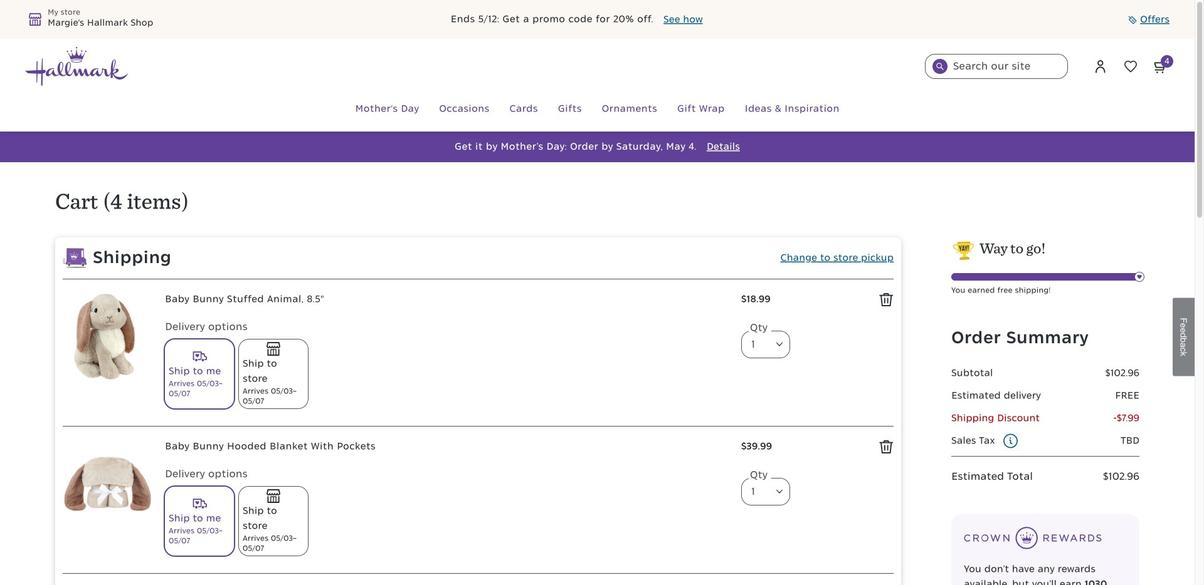Task type: vqa. For each thing, say whether or not it's contained in the screenshot.
MY ACCOUNT DROPDOWN MENU icon
yes



Task type: describe. For each thing, give the bounding box(es) containing it.
remove baby bunny stuffed animal, 8.5" image
[[879, 293, 894, 307]]

baby bunny stuffed animal, 8.5", , large image
[[63, 292, 152, 382]]

main menu. menu bar
[[25, 87, 1170, 132]]

more about sales tax image
[[1003, 434, 1018, 449]]

remove baby bunny hooded blanket with pockets image
[[879, 440, 894, 455]]

crown rewards element
[[952, 515, 1140, 586]]

option group for delivery options element associated with baby bunny hooded blanket with pockets, , large image
[[165, 487, 729, 561]]

baby bunny hooded blanket with pockets, , large image
[[63, 440, 152, 529]]

my account dropdown menu image
[[1093, 59, 1108, 74]]



Task type: locate. For each thing, give the bounding box(es) containing it.
2 delivery options element from the top
[[165, 467, 729, 561]]

Search search field
[[925, 54, 1068, 79]]

option group for delivery options element associated with baby bunny stuffed animal, 8.5", , large image
[[165, 340, 729, 414]]

option group
[[165, 340, 729, 414], [165, 487, 729, 561]]

None radio
[[165, 340, 234, 409], [239, 487, 308, 556], [165, 340, 234, 409], [239, 487, 308, 556]]

1 vertical spatial delivery options element
[[165, 467, 729, 561]]

None search field
[[925, 54, 1068, 79]]

search image
[[936, 63, 944, 70]]

None radio
[[239, 340, 308, 409], [165, 487, 234, 556], [239, 340, 308, 409], [165, 487, 234, 556]]

0 vertical spatial delivery options element
[[165, 320, 729, 414]]

delivery options element for baby bunny stuffed animal, 8.5", , large image
[[165, 320, 729, 414]]

0 vertical spatial option group
[[165, 340, 729, 414]]

delivery options element
[[165, 320, 729, 414], [165, 467, 729, 561]]

1 vertical spatial option group
[[165, 487, 729, 561]]

delivery options element for baby bunny hooded blanket with pockets, , large image
[[165, 467, 729, 561]]

2 option group from the top
[[165, 487, 729, 561]]

1 option group from the top
[[165, 340, 729, 414]]

hallmark logo image
[[25, 47, 128, 86]]

1 delivery options element from the top
[[165, 320, 729, 414]]



